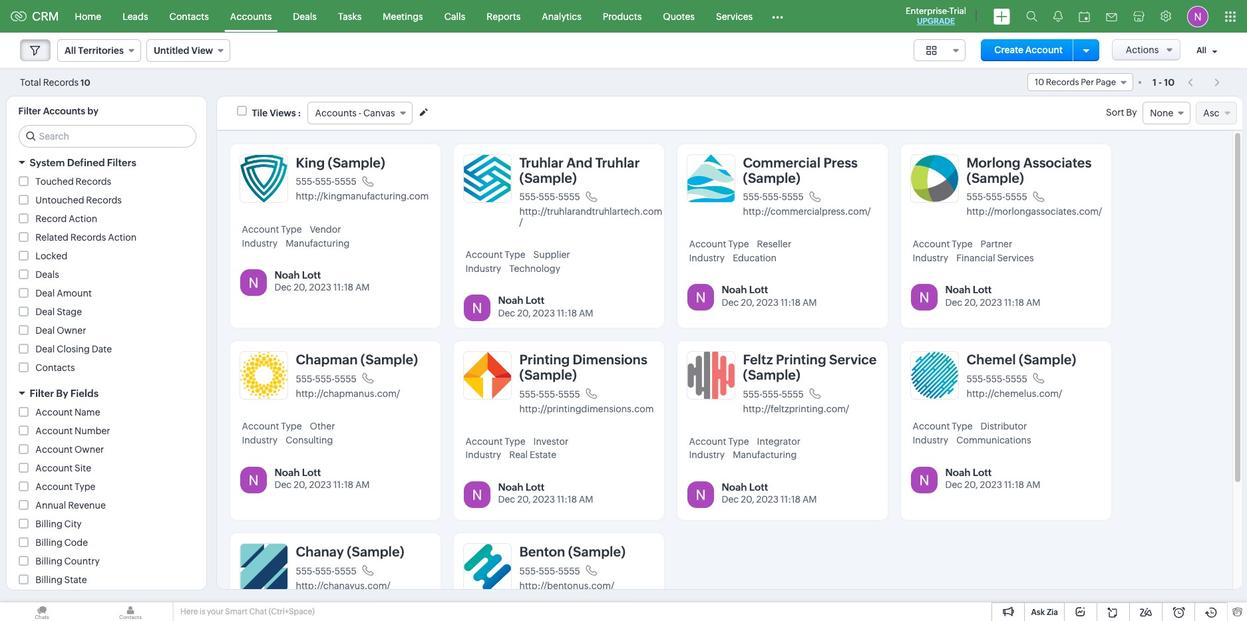 Task type: locate. For each thing, give the bounding box(es) containing it.
system defined filters button
[[6, 151, 206, 174]]

total records 10
[[20, 77, 90, 88]]

noah lott dec 20, 2023 11:18 am down integrator
[[722, 482, 817, 505]]

1 billing from the top
[[36, 519, 62, 530]]

billing down annual
[[36, 519, 62, 530]]

noah lott dec 20, 2023 11:18 am down consulting
[[275, 467, 370, 491]]

lott down vendor
[[302, 270, 321, 281]]

navigation
[[1182, 73, 1227, 92]]

untouched records
[[36, 195, 122, 206]]

create menu image
[[994, 8, 1010, 24]]

account
[[1026, 45, 1063, 55], [242, 224, 279, 235], [689, 239, 726, 250], [913, 239, 950, 250], [466, 250, 503, 260], [36, 407, 73, 418], [242, 422, 279, 432], [913, 422, 950, 432], [36, 426, 73, 437], [466, 436, 503, 447], [689, 436, 726, 447], [36, 445, 73, 455], [36, 463, 73, 474], [36, 482, 73, 493]]

10 Records Per Page field
[[1028, 73, 1134, 91]]

0 vertical spatial deals
[[293, 11, 317, 22]]

accounts right :
[[315, 108, 357, 118]]

2 deal from the top
[[36, 307, 55, 318]]

canvas profile image image for printing dimensions (sample)
[[464, 352, 512, 400]]

2023 down vendor
[[309, 283, 332, 293]]

billing up billing state
[[36, 556, 62, 567]]

(sample) up the "http://kingmanufacturing.com"
[[328, 155, 385, 170]]

0 horizontal spatial printing
[[520, 352, 570, 368]]

(sample) inside the feltz printing service (sample)
[[743, 368, 801, 383]]

- inside field
[[359, 108, 362, 118]]

related records action
[[36, 232, 137, 243]]

555-555-5555 up http://feltzprinting.com/
[[743, 389, 804, 400]]

0 horizontal spatial contacts
[[36, 363, 75, 373]]

products
[[603, 11, 642, 22]]

10 down the create account button
[[1035, 77, 1045, 87]]

site
[[75, 463, 91, 474]]

defined
[[67, 157, 105, 168]]

mails element
[[1098, 1, 1126, 32]]

records down touched records
[[86, 195, 122, 206]]

0 vertical spatial owner
[[57, 326, 86, 336]]

1 vertical spatial deals
[[36, 270, 59, 280]]

2023 down technology
[[533, 308, 555, 319]]

None field
[[1143, 102, 1191, 124]]

deal for deal stage
[[36, 307, 55, 318]]

(sample)
[[328, 155, 385, 170], [520, 170, 577, 186], [743, 170, 801, 186], [967, 170, 1024, 186], [361, 352, 418, 368], [1019, 352, 1077, 368], [520, 368, 577, 383], [743, 368, 801, 383], [347, 545, 405, 560], [568, 545, 626, 560]]

11:18 down financial services
[[1004, 297, 1025, 308]]

noah lott dec 20, 2023 11:18 am down education
[[722, 284, 817, 308]]

0 horizontal spatial truhlar
[[520, 155, 564, 170]]

all
[[65, 45, 76, 56], [1197, 46, 1207, 55]]

noah lott dec 20, 2023 11:18 am for printing dimensions (sample)
[[498, 482, 593, 505]]

canvas image
[[241, 270, 267, 296], [241, 467, 267, 494], [688, 482, 715, 508]]

canvas image for chemel (sample)
[[912, 467, 938, 494]]

1 vertical spatial contacts
[[36, 363, 75, 373]]

None field
[[914, 39, 966, 61]]

billing down billing country
[[36, 575, 62, 586]]

records for related
[[70, 232, 106, 243]]

views
[[270, 108, 296, 118]]

lott down education
[[749, 284, 768, 296]]

1 horizontal spatial accounts
[[230, 11, 272, 22]]

0 vertical spatial -
[[1159, 77, 1162, 88]]

1 horizontal spatial action
[[108, 232, 137, 243]]

deals left 'tasks'
[[293, 11, 317, 22]]

0 vertical spatial services
[[716, 11, 753, 22]]

1 vertical spatial owner
[[75, 445, 104, 455]]

dimensions
[[573, 352, 648, 368]]

technology
[[509, 264, 561, 274]]

2023 for chemel (sample)
[[980, 480, 1003, 491]]

closing
[[57, 344, 90, 355]]

11:18 down technology
[[557, 308, 577, 319]]

records inside field
[[1046, 77, 1079, 87]]

http://printingdimensions.com link
[[520, 404, 654, 414]]

2023 for commercial press (sample)
[[756, 297, 779, 308]]

deals link
[[282, 0, 327, 32]]

feltz
[[743, 352, 773, 368]]

create
[[995, 45, 1024, 55]]

http://bentonus.com/
[[520, 581, 615, 591]]

5555 up http://morlongassociates.com/
[[1006, 192, 1028, 203]]

noah lott dec 20, 2023 11:18 am down communications
[[946, 467, 1041, 491]]

5555 up http://commercialpress.com/
[[782, 192, 804, 203]]

by
[[1126, 107, 1137, 118], [56, 388, 68, 399]]

chapman (sample) link
[[296, 352, 418, 368]]

All Territories field
[[57, 39, 141, 62]]

dec for feltz printing service (sample)
[[722, 495, 739, 505]]

supplier
[[534, 250, 570, 260]]

locked
[[36, 251, 67, 262]]

estate
[[530, 450, 557, 461]]

vendor
[[310, 224, 341, 235]]

type for chemel (sample)
[[952, 422, 973, 432]]

feltz printing service (sample) link
[[743, 352, 887, 383]]

dec
[[275, 283, 292, 293], [722, 297, 739, 308], [946, 297, 963, 308], [498, 308, 515, 319], [275, 480, 292, 491], [946, 480, 963, 491], [498, 495, 515, 505], [722, 495, 739, 505]]

5555 up http://chapmanus.com/
[[335, 374, 357, 385]]

Asc field
[[1196, 102, 1237, 124]]

5555 up http://truhlarandtruhlartech.com
[[558, 192, 580, 203]]

type up financial on the right
[[952, 239, 973, 250]]

4 billing from the top
[[36, 575, 62, 586]]

records for 10
[[1046, 77, 1079, 87]]

type
[[281, 224, 302, 235], [728, 239, 749, 250], [952, 239, 973, 250], [505, 250, 526, 260], [281, 422, 302, 432], [952, 422, 973, 432], [505, 436, 526, 447], [728, 436, 749, 447], [75, 482, 96, 493]]

truhlar and truhlar (sample) link
[[520, 155, 663, 186]]

search image
[[1026, 11, 1038, 22]]

type up communications
[[952, 422, 973, 432]]

canvas image for truhlar and truhlar (sample)
[[464, 295, 491, 322]]

contacts
[[169, 11, 209, 22], [36, 363, 75, 373]]

5555 for king
[[335, 177, 357, 187]]

account type for feltz printing service (sample)
[[689, 436, 749, 447]]

3 billing from the top
[[36, 556, 62, 567]]

555-555-5555 for benton
[[520, 566, 580, 577]]

1 horizontal spatial manufacturing
[[733, 450, 797, 461]]

filter accounts by
[[18, 106, 98, 116]]

2 billing from the top
[[36, 538, 62, 549]]

0 vertical spatial contacts
[[169, 11, 209, 22]]

manufacturing down vendor
[[286, 238, 350, 249]]

lott down technology
[[526, 295, 545, 307]]

lott for chemel (sample)
[[973, 467, 992, 478]]

noah lott dec 20, 2023 11:18 am down vendor
[[275, 270, 370, 293]]

related
[[36, 232, 69, 243]]

555-555-5555 for chapman
[[296, 374, 357, 385]]

555-555-5555 for commercial
[[743, 192, 804, 203]]

2 horizontal spatial accounts
[[315, 108, 357, 118]]

0 vertical spatial action
[[69, 214, 97, 224]]

lott down consulting
[[302, 467, 321, 478]]

type for printing dimensions (sample)
[[505, 436, 526, 447]]

11:18 for commercial press (sample)
[[781, 297, 801, 308]]

all inside field
[[65, 45, 76, 56]]

5555 for truhlar
[[558, 192, 580, 203]]

1 horizontal spatial truhlar
[[596, 155, 640, 170]]

accounts left deals link
[[230, 11, 272, 22]]

deal down deal stage
[[36, 326, 55, 336]]

signals image
[[1054, 11, 1063, 22]]

noah lott dec 20, 2023 11:18 am down technology
[[498, 295, 593, 319]]

am for king (sample)
[[355, 283, 370, 293]]

deal closing date
[[36, 344, 112, 355]]

5555 up http://feltzprinting.com/
[[782, 389, 804, 400]]

integrator
[[757, 436, 801, 447]]

am for chemel (sample)
[[1026, 480, 1041, 491]]

and
[[567, 155, 593, 170]]

account type down /
[[466, 250, 526, 260]]

2023 for feltz printing service (sample)
[[756, 495, 779, 505]]

1 vertical spatial by
[[56, 388, 68, 399]]

deal left stage
[[36, 307, 55, 318]]

3 deal from the top
[[36, 326, 55, 336]]

industry for king (sample)
[[242, 238, 278, 249]]

account type up real
[[466, 436, 526, 447]]

2023 down integrator
[[756, 495, 779, 505]]

1 - 10
[[1153, 77, 1175, 88]]

1 printing from the left
[[520, 352, 570, 368]]

type for truhlar and truhlar (sample)
[[505, 250, 526, 260]]

0 horizontal spatial -
[[359, 108, 362, 118]]

industry for printing dimensions (sample)
[[466, 450, 501, 461]]

10 inside field
[[1035, 77, 1045, 87]]

truhlar
[[520, 155, 564, 170], [596, 155, 640, 170]]

commercial press (sample)
[[743, 155, 858, 186]]

0 vertical spatial by
[[1126, 107, 1137, 118]]

1 vertical spatial filter
[[30, 388, 54, 399]]

search element
[[1018, 0, 1046, 33]]

noah lott dec 20, 2023 11:18 am for chapman (sample)
[[275, 467, 370, 491]]

11:18 for truhlar and truhlar (sample)
[[557, 308, 577, 319]]

calendar image
[[1079, 11, 1090, 22]]

touched
[[36, 176, 74, 187]]

5555 for printing
[[558, 389, 580, 400]]

filter inside dropdown button
[[30, 388, 54, 399]]

action
[[69, 214, 97, 224], [108, 232, 137, 243]]

555-555-5555 for morlong
[[967, 192, 1028, 203]]

http://chanayus.com/ link
[[296, 581, 391, 592]]

account site
[[36, 463, 91, 474]]

canvas
[[363, 108, 395, 118]]

annual
[[36, 501, 66, 511]]

555-555-5555 down morlong
[[967, 192, 1028, 203]]

leads link
[[112, 0, 159, 32]]

canvas profile image image
[[240, 154, 289, 203], [464, 154, 512, 203], [687, 154, 736, 203], [911, 154, 960, 203], [240, 352, 289, 400], [464, 352, 512, 400], [687, 352, 736, 400], [911, 352, 960, 400], [240, 544, 289, 593], [464, 544, 512, 593]]

noah lott dec 20, 2023 11:18 am for truhlar and truhlar (sample)
[[498, 295, 593, 319]]

account type up consulting
[[242, 422, 302, 432]]

size image
[[927, 45, 938, 57]]

deal down deal owner
[[36, 344, 55, 355]]

555-555-5555 down chapman
[[296, 374, 357, 385]]

home link
[[64, 0, 112, 32]]

5555 up http://chanayus.com/
[[335, 566, 357, 577]]

20, for commercial press (sample)
[[741, 297, 755, 308]]

noah for feltz printing service (sample)
[[722, 482, 747, 493]]

(sample) inside commercial press (sample)
[[743, 170, 801, 186]]

printing right the feltz
[[776, 352, 827, 368]]

type for feltz printing service (sample)
[[728, 436, 749, 447]]

manufacturing down integrator
[[733, 450, 797, 461]]

chanay (sample) link
[[296, 545, 405, 560]]

accounts inside field
[[315, 108, 357, 118]]

deals down the locked at the left
[[36, 270, 59, 280]]

lott for truhlar and truhlar (sample)
[[526, 295, 545, 307]]

11:18
[[333, 283, 354, 293], [781, 297, 801, 308], [1004, 297, 1025, 308], [557, 308, 577, 319], [333, 480, 354, 491], [1004, 480, 1025, 491], [557, 495, 577, 505], [781, 495, 801, 505]]

- for 1
[[1159, 77, 1162, 88]]

manufacturing for king (sample)
[[286, 238, 350, 249]]

press
[[824, 155, 858, 170]]

contacts down closing
[[36, 363, 75, 373]]

type for morlong associates (sample)
[[952, 239, 973, 250]]

meetings
[[383, 11, 423, 22]]

chats image
[[0, 603, 84, 622]]

1 horizontal spatial printing
[[776, 352, 827, 368]]

date
[[92, 344, 112, 355]]

2023 down financial services
[[980, 297, 1003, 308]]

account type down account site
[[36, 482, 96, 493]]

- for accounts
[[359, 108, 362, 118]]

0 vertical spatial filter
[[18, 106, 41, 116]]

2023 for chapman (sample)
[[309, 480, 332, 491]]

records down defined
[[76, 176, 111, 187]]

2 printing from the left
[[776, 352, 827, 368]]

account type up communications
[[913, 422, 973, 432]]

555-555-5555 down chanay
[[296, 566, 357, 577]]

(sample) up http://chemelus.com/
[[1019, 352, 1077, 368]]

20, for chemel (sample)
[[965, 480, 978, 491]]

your
[[207, 608, 224, 617]]

account type for morlong associates (sample)
[[913, 239, 973, 250]]

services left other modules field
[[716, 11, 753, 22]]

5555 for feltz
[[782, 389, 804, 400]]

enterprise-
[[906, 6, 950, 16]]

11:18 down other
[[333, 480, 354, 491]]

Accounts - Canvas field
[[308, 102, 412, 124]]

noah for king (sample)
[[275, 270, 300, 281]]

0 horizontal spatial by
[[56, 388, 68, 399]]

2 horizontal spatial 10
[[1164, 77, 1175, 88]]

accounts for accounts - canvas
[[315, 108, 357, 118]]

- left canvas
[[359, 108, 362, 118]]

reports link
[[476, 0, 531, 32]]

by up the account name
[[56, 388, 68, 399]]

printing dimensions (sample)
[[520, 352, 648, 383]]

noah for printing dimensions (sample)
[[498, 482, 524, 493]]

555-555-5555 for chemel
[[967, 374, 1028, 385]]

services down the 'partner'
[[997, 253, 1034, 263]]

lott for morlong associates (sample)
[[973, 284, 992, 296]]

type up real
[[505, 436, 526, 447]]

type up consulting
[[281, 422, 302, 432]]

5555 up http://bentonus.com/
[[558, 566, 580, 577]]

profile image
[[1188, 6, 1209, 27]]

am for feltz printing service (sample)
[[803, 495, 817, 505]]

owner down "number"
[[75, 445, 104, 455]]

http://feltzprinting.com/
[[743, 404, 850, 414]]

account type left vendor
[[242, 224, 302, 235]]

chemel
[[967, 352, 1016, 368]]

records up filter accounts by
[[43, 77, 79, 88]]

state
[[64, 575, 87, 586]]

accounts left by
[[43, 106, 85, 116]]

(sample) up http://commercialpress.com/
[[743, 170, 801, 186]]

11:18 up 'benton (sample)' link
[[557, 495, 577, 505]]

noah lott dec 20, 2023 11:18 am down financial services
[[946, 284, 1041, 308]]

10 for total records 10
[[81, 78, 90, 88]]

http://printingdimensions.com
[[520, 404, 654, 414]]

10 up by
[[81, 78, 90, 88]]

0 vertical spatial manufacturing
[[286, 238, 350, 249]]

1 horizontal spatial deals
[[293, 11, 317, 22]]

http://chapmanus.com/ link
[[296, 388, 400, 399]]

lott
[[302, 270, 321, 281], [749, 284, 768, 296], [973, 284, 992, 296], [526, 295, 545, 307], [302, 467, 321, 478], [973, 467, 992, 478], [526, 482, 545, 493], [749, 482, 768, 493]]

industry for truhlar and truhlar (sample)
[[466, 264, 501, 274]]

truhlar left and
[[520, 155, 564, 170]]

1 vertical spatial -
[[359, 108, 362, 118]]

noah lott dec 20, 2023 11:18 am down estate
[[498, 482, 593, 505]]

1 vertical spatial manufacturing
[[733, 450, 797, 461]]

noah for commercial press (sample)
[[722, 284, 747, 296]]

555-555-5555 down benton in the left of the page
[[520, 566, 580, 577]]

by right sort
[[1126, 107, 1137, 118]]

- right 1
[[1159, 77, 1162, 88]]

canvas image for printing dimensions (sample)
[[464, 482, 491, 508]]

2023 down estate
[[533, 495, 555, 505]]

printing inside the feltz printing service (sample)
[[776, 352, 827, 368]]

chapman
[[296, 352, 358, 368]]

here is your smart chat (ctrl+space)
[[180, 608, 315, 617]]

account type for truhlar and truhlar (sample)
[[466, 250, 526, 260]]

0 horizontal spatial 10
[[81, 78, 90, 88]]

(sample) up http://printingdimensions.com
[[520, 368, 577, 383]]

action up 'related records action' on the top of page
[[69, 214, 97, 224]]

555-555-5555 up http://printingdimensions.com
[[520, 389, 580, 400]]

0 horizontal spatial manufacturing
[[286, 238, 350, 249]]

services link
[[706, 0, 764, 32]]

billing for billing code
[[36, 538, 62, 549]]

2023 for truhlar and truhlar (sample)
[[533, 308, 555, 319]]

(sample) up http://chanayus.com/
[[347, 545, 405, 560]]

4 deal from the top
[[36, 344, 55, 355]]

555-555-5555 down chemel
[[967, 374, 1028, 385]]

1 vertical spatial services
[[997, 253, 1034, 263]]

filter by fields button
[[6, 382, 206, 405]]

11:18 down communications
[[1004, 480, 1025, 491]]

billing down billing city
[[36, 538, 62, 549]]

20, for king (sample)
[[294, 283, 307, 293]]

noah for chemel (sample)
[[946, 467, 971, 478]]

dec for chemel (sample)
[[946, 480, 963, 491]]

1 vertical spatial action
[[108, 232, 137, 243]]

all down profile image
[[1197, 46, 1207, 55]]

1 deal from the top
[[36, 288, 55, 299]]

printing dimensions (sample) link
[[520, 352, 663, 383]]

canvas image for commercial press (sample)
[[688, 284, 715, 311]]

lott down real estate
[[526, 482, 545, 493]]

-
[[1159, 77, 1162, 88], [359, 108, 362, 118]]

1
[[1153, 77, 1157, 88]]

http://kingmanufacturing.com link
[[296, 191, 429, 202]]

(sample) up /
[[520, 170, 577, 186]]

10 inside total records 10
[[81, 78, 90, 88]]

filter for filter by fields
[[30, 388, 54, 399]]

noah for chapman (sample)
[[275, 467, 300, 478]]

printing up http://printingdimensions.com
[[520, 352, 570, 368]]

11:18 for king (sample)
[[333, 283, 354, 293]]

http://bentonus.com/ link
[[520, 581, 615, 592]]

(sample) up http://chapmanus.com/
[[361, 352, 418, 368]]

1 horizontal spatial 10
[[1035, 77, 1045, 87]]

dec for commercial press (sample)
[[722, 297, 739, 308]]

canvas image
[[688, 284, 715, 311], [912, 284, 938, 311], [464, 295, 491, 322], [912, 467, 938, 494], [464, 482, 491, 508]]

signals element
[[1046, 0, 1071, 33]]

benton (sample) link
[[520, 545, 626, 560]]

filter up the account name
[[30, 388, 54, 399]]

page
[[1096, 77, 1116, 87]]

chat
[[249, 608, 267, 617]]

type for commercial press (sample)
[[728, 239, 749, 250]]

investor
[[534, 436, 569, 447]]

lott down integrator
[[749, 482, 768, 493]]

0 horizontal spatial all
[[65, 45, 76, 56]]

account type for king (sample)
[[242, 224, 302, 235]]

deal for deal amount
[[36, 288, 55, 299]]

canvas profile image image for truhlar and truhlar (sample)
[[464, 154, 512, 203]]

type left integrator
[[728, 436, 749, 447]]

by inside filter by fields dropdown button
[[56, 388, 68, 399]]

billing code
[[36, 538, 88, 549]]

1 horizontal spatial by
[[1126, 107, 1137, 118]]

action down untouched records
[[108, 232, 137, 243]]

account type up education
[[689, 239, 749, 250]]

type up technology
[[505, 250, 526, 260]]

dec for printing dimensions (sample)
[[498, 495, 515, 505]]

filter down total
[[18, 106, 41, 116]]

1 horizontal spatial contacts
[[169, 11, 209, 22]]

0 horizontal spatial deals
[[36, 270, 59, 280]]

10 right 1
[[1164, 77, 1175, 88]]

2023 down communications
[[980, 480, 1003, 491]]

by for filter
[[56, 388, 68, 399]]

0 horizontal spatial accounts
[[43, 106, 85, 116]]

(sample) up http://feltzprinting.com/
[[743, 368, 801, 383]]

1 horizontal spatial -
[[1159, 77, 1162, 88]]

1 horizontal spatial all
[[1197, 46, 1207, 55]]

lott down communications
[[973, 467, 992, 478]]

chanay
[[296, 545, 344, 560]]

555-555-5555 up /
[[520, 192, 580, 203]]

type up education
[[728, 239, 749, 250]]



Task type: vqa. For each thing, say whether or not it's contained in the screenshot.


Task type: describe. For each thing, give the bounding box(es) containing it.
20, for truhlar and truhlar (sample)
[[517, 308, 531, 319]]

territories
[[78, 45, 124, 56]]

reports
[[487, 11, 521, 22]]

king (sample)
[[296, 155, 385, 170]]

lott for commercial press (sample)
[[749, 284, 768, 296]]

(ctrl+space)
[[269, 608, 315, 617]]

is
[[200, 608, 205, 617]]

records for total
[[43, 77, 79, 88]]

manufacturing for feltz printing service (sample)
[[733, 450, 797, 461]]

account owner
[[36, 445, 104, 455]]

financial
[[957, 253, 996, 263]]

industry for feltz printing service (sample)
[[689, 450, 725, 461]]

name
[[75, 407, 100, 418]]

11:18 for feltz printing service (sample)
[[781, 495, 801, 505]]

11:18 for chemel (sample)
[[1004, 480, 1025, 491]]

billing state
[[36, 575, 87, 586]]

http://feltzprinting.com/ link
[[743, 404, 850, 414]]

by
[[87, 106, 98, 116]]

lott for king (sample)
[[302, 270, 321, 281]]

canvas profile image image for commercial press (sample)
[[687, 154, 736, 203]]

canvas profile image image for king (sample)
[[240, 154, 289, 203]]

dec for truhlar and truhlar (sample)
[[498, 308, 515, 319]]

crm link
[[11, 9, 59, 23]]

amount
[[57, 288, 92, 299]]

canvas profile image image for chanay (sample)
[[240, 544, 289, 593]]

create account
[[995, 45, 1063, 55]]

http://truhlarandtruhlartech.com
[[520, 206, 662, 217]]

:
[[298, 108, 301, 118]]

contacts inside contacts link
[[169, 11, 209, 22]]

http://morlongassociates.com/
[[967, 206, 1103, 217]]

tasks
[[338, 11, 362, 22]]

(sample) up http://bentonus.com/
[[568, 545, 626, 560]]

noah lott dec 20, 2023 11:18 am for chemel (sample)
[[946, 467, 1041, 491]]

canvas profile image image for morlong associates (sample)
[[911, 154, 960, 203]]

http://chemelus.com/ link
[[967, 388, 1063, 399]]

king
[[296, 155, 325, 170]]

analytics
[[542, 11, 582, 22]]

billing for billing state
[[36, 575, 62, 586]]

account type for printing dimensions (sample)
[[466, 436, 526, 447]]

here
[[180, 608, 198, 617]]

create account button
[[981, 39, 1076, 61]]

tile
[[252, 108, 268, 118]]

mails image
[[1106, 13, 1118, 21]]

smart
[[225, 608, 248, 617]]

account number
[[36, 426, 110, 437]]

canvas image for chapman (sample)
[[241, 467, 267, 494]]

account inside button
[[1026, 45, 1063, 55]]

calls
[[444, 11, 465, 22]]

fields
[[70, 388, 99, 399]]

20, for morlong associates (sample)
[[965, 297, 978, 308]]

noah lott dec 20, 2023 11:18 am for commercial press (sample)
[[722, 284, 817, 308]]

Untitled View field
[[146, 39, 230, 62]]

account type for commercial press (sample)
[[689, 239, 749, 250]]

555-555-5555 for printing
[[520, 389, 580, 400]]

zia
[[1047, 608, 1058, 618]]

meetings link
[[372, 0, 434, 32]]

feltz printing service (sample)
[[743, 352, 877, 383]]

printing inside printing dimensions (sample)
[[520, 352, 570, 368]]

quotes
[[663, 11, 695, 22]]

0 horizontal spatial action
[[69, 214, 97, 224]]

am for morlong associates (sample)
[[1026, 297, 1041, 308]]

555-555-5555 for king
[[296, 177, 357, 187]]

deal for deal closing date
[[36, 344, 55, 355]]

Search text field
[[19, 126, 195, 147]]

http://chemelus.com/
[[967, 388, 1063, 399]]

ask zia
[[1031, 608, 1058, 618]]

all for all
[[1197, 46, 1207, 55]]

dec for morlong associates (sample)
[[946, 297, 963, 308]]

chapman (sample)
[[296, 352, 418, 368]]

555-555-5555 for truhlar
[[520, 192, 580, 203]]

2 truhlar from the left
[[596, 155, 640, 170]]

noah lott dec 20, 2023 11:18 am for feltz printing service (sample)
[[722, 482, 817, 505]]

http://chapmanus.com/
[[296, 388, 400, 399]]

http://commercialpress.com/ link
[[743, 206, 871, 217]]

canvas profile image image for feltz printing service (sample)
[[687, 352, 736, 400]]

noah for morlong associates (sample)
[[946, 284, 971, 296]]

noah lott dec 20, 2023 11:18 am for morlong associates (sample)
[[946, 284, 1041, 308]]

all territories
[[65, 45, 124, 56]]

canvas image for king (sample)
[[241, 270, 267, 296]]

filter for filter accounts by
[[18, 106, 41, 116]]

enterprise-trial upgrade
[[906, 6, 967, 26]]

canvas image for feltz printing service (sample)
[[688, 482, 715, 508]]

calls link
[[434, 0, 476, 32]]

leads
[[123, 11, 148, 22]]

annual revenue
[[36, 501, 106, 511]]

555-555-5555 for feltz
[[743, 389, 804, 400]]

filter by fields
[[30, 388, 99, 399]]

10 records per page
[[1035, 77, 1116, 87]]

benton (sample)
[[520, 545, 626, 560]]

by for sort
[[1126, 107, 1137, 118]]

asc
[[1204, 108, 1220, 118]]

analytics link
[[531, 0, 592, 32]]

per
[[1081, 77, 1094, 87]]

2023 for morlong associates (sample)
[[980, 297, 1003, 308]]

5555 for benton
[[558, 566, 580, 577]]

(sample) inside printing dimensions (sample)
[[520, 368, 577, 383]]

2023 for printing dimensions (sample)
[[533, 495, 555, 505]]

20, for chapman (sample)
[[294, 480, 307, 491]]

dec for king (sample)
[[275, 283, 292, 293]]

5555 for chemel
[[1006, 374, 1028, 385]]

profile element
[[1180, 0, 1217, 32]]

account type for chapman (sample)
[[242, 422, 302, 432]]

industry for chemel (sample)
[[913, 435, 949, 446]]

deal amount
[[36, 288, 92, 299]]

am for printing dimensions (sample)
[[579, 495, 593, 505]]

(sample) inside morlong associates (sample)
[[967, 170, 1024, 186]]

http://morlongassociates.com/ link
[[967, 206, 1103, 217]]

industry for commercial press (sample)
[[689, 253, 725, 263]]

real estate
[[509, 450, 557, 461]]

canvas profile image image for chapman (sample)
[[240, 352, 289, 400]]

lott for feltz printing service (sample)
[[749, 482, 768, 493]]

untitled view
[[154, 45, 213, 56]]

lott for chapman (sample)
[[302, 467, 321, 478]]

account type for chemel (sample)
[[913, 422, 973, 432]]

(sample) inside truhlar and truhlar (sample)
[[520, 170, 577, 186]]

5555 for chanay
[[335, 566, 357, 577]]

1 truhlar from the left
[[520, 155, 564, 170]]

sort by
[[1106, 107, 1137, 118]]

/
[[520, 217, 523, 228]]

billing country
[[36, 556, 100, 567]]

system defined filters
[[30, 157, 136, 168]]

accounts - canvas
[[315, 108, 395, 118]]

records for touched
[[76, 176, 111, 187]]

lott for printing dimensions (sample)
[[526, 482, 545, 493]]

5555 for morlong
[[1006, 192, 1028, 203]]

record action
[[36, 214, 97, 224]]

create menu element
[[986, 0, 1018, 32]]

education
[[733, 253, 777, 263]]

contacts image
[[89, 603, 172, 622]]

Other Modules field
[[764, 6, 792, 27]]

morlong
[[967, 155, 1021, 170]]

associates
[[1024, 155, 1092, 170]]

system
[[30, 157, 65, 168]]

am for truhlar and truhlar (sample)
[[579, 308, 593, 319]]

reseller
[[757, 239, 792, 250]]

tasks link
[[327, 0, 372, 32]]

commercial press (sample) link
[[743, 155, 887, 186]]

1 horizontal spatial services
[[997, 253, 1034, 263]]

http://chanayus.com/
[[296, 581, 391, 591]]

billing city
[[36, 519, 82, 530]]

benton
[[520, 545, 565, 560]]

morlong associates (sample) link
[[967, 155, 1111, 186]]

partner
[[981, 239, 1013, 250]]

canvas profile image image for benton (sample)
[[464, 544, 512, 593]]

http://commercialpress.com/
[[743, 206, 871, 217]]

records for untouched
[[86, 195, 122, 206]]

http://kingmanufacturing.com
[[296, 191, 429, 202]]

deal stage
[[36, 307, 82, 318]]

am for chapman (sample)
[[355, 480, 370, 491]]

type for king (sample)
[[281, 224, 302, 235]]

11:18 for morlong associates (sample)
[[1004, 297, 1025, 308]]

quotes link
[[653, 0, 706, 32]]

revenue
[[68, 501, 106, 511]]

5555 for chapman
[[335, 374, 357, 385]]

billing for billing country
[[36, 556, 62, 567]]

20, for printing dimensions (sample)
[[517, 495, 531, 505]]

billing for billing city
[[36, 519, 62, 530]]

king (sample) link
[[296, 155, 385, 170]]

trial
[[950, 6, 967, 16]]

http://truhlarandtruhlartech.com /
[[520, 206, 662, 228]]

country
[[64, 556, 100, 567]]

all for all territories
[[65, 45, 76, 56]]

0 horizontal spatial services
[[716, 11, 753, 22]]

type up revenue
[[75, 482, 96, 493]]

industry for chapman (sample)
[[242, 435, 278, 446]]



